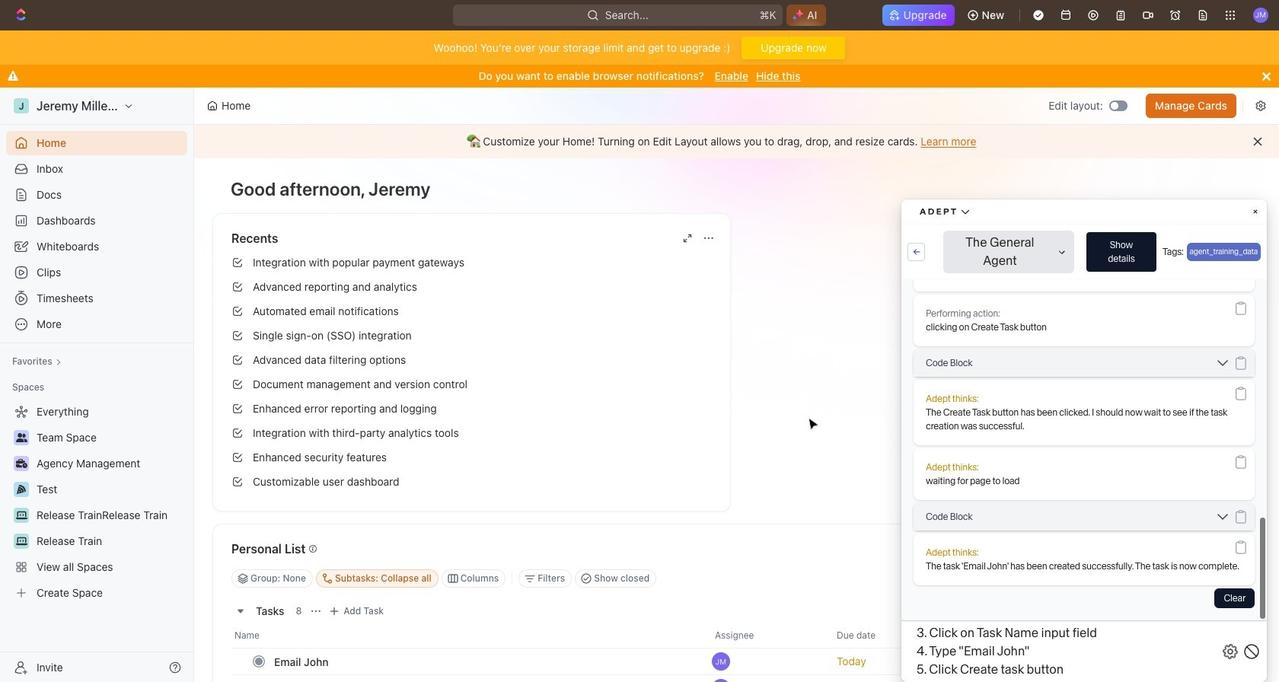 Task type: vqa. For each thing, say whether or not it's contained in the screenshot.
tree at the left bottom
yes



Task type: locate. For each thing, give the bounding box(es) containing it.
tree
[[6, 400, 187, 605]]

business time image
[[16, 459, 27, 468]]

user group image
[[16, 433, 27, 442]]

laptop code image
[[16, 511, 27, 520], [16, 537, 27, 546]]

tree inside sidebar navigation
[[6, 400, 187, 605]]

0 vertical spatial laptop code image
[[16, 511, 27, 520]]

sidebar navigation
[[0, 88, 197, 682]]

1 vertical spatial laptop code image
[[16, 537, 27, 546]]

alert
[[194, 125, 1279, 158]]

2 laptop code image from the top
[[16, 537, 27, 546]]



Task type: describe. For each thing, give the bounding box(es) containing it.
Search tasks... text field
[[1029, 567, 1182, 590]]

pizza slice image
[[17, 485, 26, 494]]

1 laptop code image from the top
[[16, 511, 27, 520]]

jeremy miller's workspace, , element
[[14, 98, 29, 113]]



